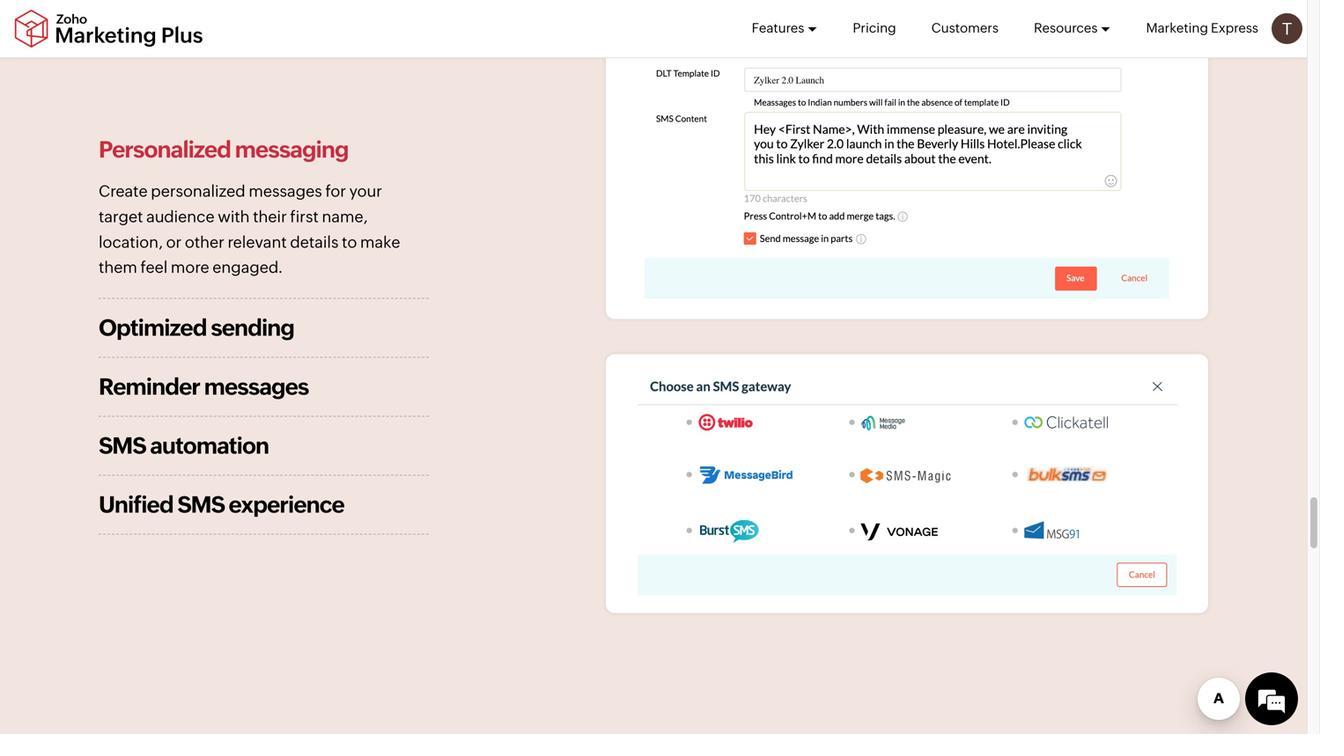 Task type: locate. For each thing, give the bounding box(es) containing it.
audience
[[146, 208, 215, 226]]

name,
[[322, 208, 368, 226]]

zoho marketingplus logo image
[[13, 9, 204, 48]]

features
[[752, 20, 804, 36]]

sms automation
[[99, 433, 269, 459]]

sms
[[99, 433, 146, 459], [177, 492, 224, 518]]

them
[[99, 259, 137, 277]]

sms down the automation
[[177, 492, 224, 518]]

create
[[99, 182, 148, 201]]

sms marketing image
[[606, 7, 1208, 319], [606, 354, 1208, 613]]

1 horizontal spatial sms
[[177, 492, 224, 518]]

with
[[218, 208, 250, 226]]

sms up unified at the left bottom
[[99, 433, 146, 459]]

more
[[171, 259, 209, 277]]

relevant
[[228, 233, 287, 251]]

messages down "sending"
[[204, 374, 309, 400]]

sending
[[211, 315, 294, 341]]

0 vertical spatial sms marketing image
[[606, 7, 1208, 319]]

for
[[325, 182, 346, 201]]

marketing
[[1146, 20, 1208, 36]]

location,
[[99, 233, 163, 251]]

first
[[290, 208, 319, 226]]

1 vertical spatial sms marketing image
[[606, 354, 1208, 613]]

express
[[1211, 20, 1259, 36]]

1 vertical spatial messages
[[204, 374, 309, 400]]

engaged.
[[212, 259, 283, 277]]

0 vertical spatial messages
[[249, 182, 322, 201]]

optimized
[[99, 315, 207, 341]]

pricing
[[853, 20, 896, 36]]

terry turtle image
[[1272, 13, 1303, 44]]

2 sms marketing image from the top
[[606, 354, 1208, 613]]

unified sms experience
[[99, 492, 344, 518]]

reminder
[[99, 374, 200, 400]]

messages
[[249, 182, 322, 201], [204, 374, 309, 400]]

optimized sending
[[99, 315, 294, 341]]

0 horizontal spatial sms
[[99, 433, 146, 459]]

personalized
[[99, 137, 231, 163]]

customers
[[931, 20, 999, 36]]

messages up their
[[249, 182, 322, 201]]

marketing express link
[[1146, 0, 1259, 56]]

make
[[360, 233, 400, 251]]

create personalized messages for your target audience with their first name, location, or other relevant details to make them feel more engaged.
[[99, 182, 400, 277]]

features link
[[752, 0, 818, 56]]

other
[[185, 233, 224, 251]]

experience
[[229, 492, 344, 518]]



Task type: describe. For each thing, give the bounding box(es) containing it.
reminder messages
[[99, 374, 309, 400]]

messaging
[[235, 137, 348, 163]]

marketing express
[[1146, 20, 1259, 36]]

messages inside the create personalized messages for your target audience with their first name, location, or other relevant details to make them feel more engaged.
[[249, 182, 322, 201]]

resources link
[[1034, 0, 1111, 56]]

their
[[253, 208, 287, 226]]

details
[[290, 233, 339, 251]]

target
[[99, 208, 143, 226]]

feel
[[140, 259, 168, 277]]

1 sms marketing image from the top
[[606, 7, 1208, 319]]

1 vertical spatial sms
[[177, 492, 224, 518]]

unified
[[99, 492, 173, 518]]

customers link
[[931, 0, 999, 56]]

automation
[[150, 433, 269, 459]]

or
[[166, 233, 182, 251]]

to
[[342, 233, 357, 251]]

personalized
[[151, 182, 245, 201]]

pricing link
[[853, 0, 896, 56]]

resources
[[1034, 20, 1098, 36]]

your
[[349, 182, 382, 201]]

personalized messaging
[[99, 137, 348, 163]]

0 vertical spatial sms
[[99, 433, 146, 459]]



Task type: vqa. For each thing, say whether or not it's contained in the screenshot.
ONS
no



